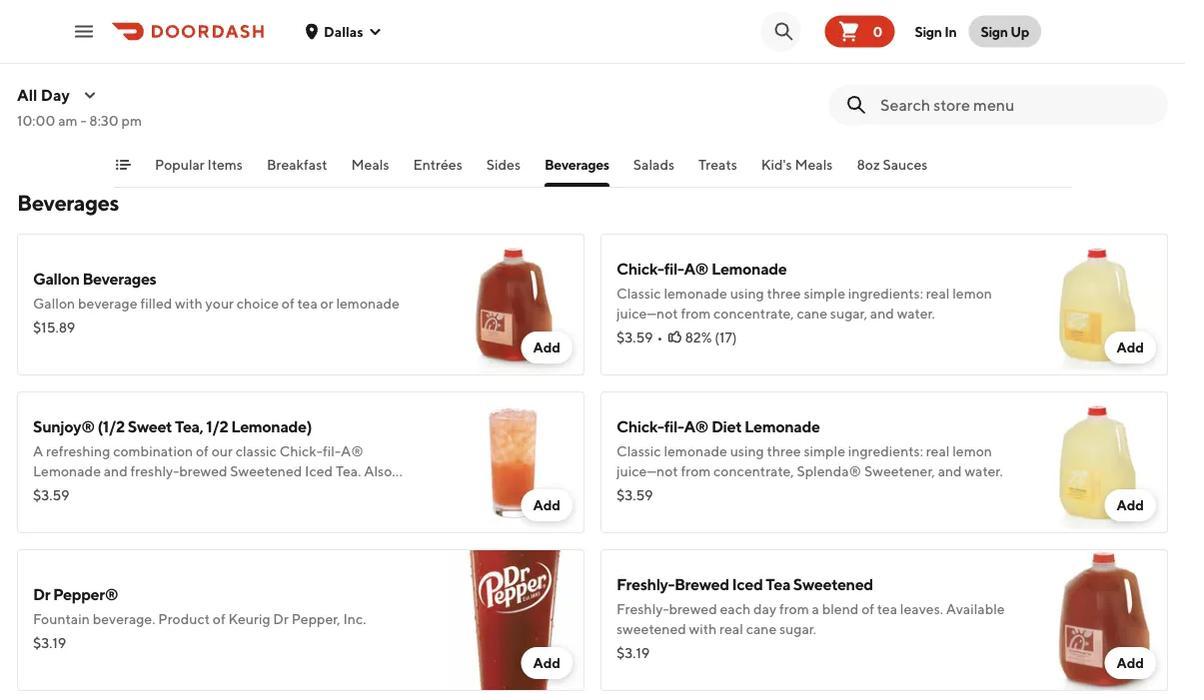 Task type: describe. For each thing, give the bounding box(es) containing it.
view menu
[[565, 653, 649, 672]]

classic
[[236, 443, 277, 460]]

leaves.
[[901, 601, 944, 618]]

1 vertical spatial fruits®
[[662, 41, 711, 58]]

refreshing
[[46, 443, 110, 460]]

chicken noodle soup shredded chick-fil-a® chicken breast, chopped carrots and celery with egg noodles in a hearty broth. served with saltine crackers. $5.45
[[33, 15, 566, 102]]

of inside gallon beverages gallon beverage filled with your choice of tea or lemonade $15.89
[[282, 295, 295, 312]]

2 gallon from the top
[[33, 295, 75, 312]]

dallas
[[324, 23, 364, 39]]

sides button
[[487, 155, 521, 187]]

concentrate, inside chick-fil-a® lemonade classic lemonade using three simple ingredients: real lemon juice—not from concentrate, cane sugar, and water.
[[714, 305, 794, 322]]

of inside buddy fruits® apple sauce buddy fruits® brand applesauce is a 100% all natural combination of fresh apples, apple juice and cinnamon, blended smooth and served in a fun, squeezable 3.2 oz. child- size pouch.
[[700, 61, 712, 78]]

and down fresh
[[723, 81, 747, 98]]

smooth
[[673, 81, 721, 98]]

blend
[[822, 601, 859, 618]]

100%
[[851, 41, 887, 58]]

add for sunjoy® (1/2 sweet tea, 1/2 lemonade)
[[533, 497, 561, 514]]

product
[[158, 611, 210, 628]]

beverage
[[78, 295, 138, 312]]

cinnamon,
[[896, 61, 962, 78]]

breast,
[[238, 41, 281, 58]]

0 horizontal spatial dr
[[33, 585, 50, 604]]

freshly-
[[131, 463, 179, 480]]

squeezable
[[847, 81, 920, 98]]

from inside the "freshly-brewed iced tea sweetened freshly-brewed each day from a blend of tea leaves. available sweetened with real cane sugar. $3.19"
[[780, 601, 809, 618]]

tea inside gallon beverages gallon beverage filled with your choice of tea or lemonade $15.89
[[297, 295, 318, 312]]

meals button
[[351, 155, 389, 187]]

simple inside chick-fil-a® diet lemonade classic lemonade using three simple ingredients: real lemon juice—not from concentrate, splenda® sweetener, and water. $3.59
[[804, 443, 846, 460]]

and inside chick-fil-a® diet lemonade classic lemonade using three simple ingredients: real lemon juice—not from concentrate, splenda® sweetener, and water. $3.59
[[938, 463, 962, 480]]

freshly-brewed iced tea sweetened image
[[1027, 550, 1169, 692]]

apples,
[[750, 61, 795, 78]]

1 meals from the left
[[351, 156, 389, 173]]

kid's meals
[[762, 156, 833, 173]]

chicken
[[185, 41, 235, 58]]

using inside chick-fil-a® lemonade classic lemonade using three simple ingredients: real lemon juice—not from concentrate, cane sugar, and water.
[[730, 285, 764, 302]]

with inside the "freshly-brewed iced tea sweetened freshly-brewed each day from a blend of tea leaves. available sweetened with real cane sugar. $3.19"
[[689, 621, 717, 638]]

-
[[80, 112, 86, 129]]

real inside chick-fil-a® diet lemonade classic lemonade using three simple ingredients: real lemon juice—not from concentrate, splenda® sweetener, and water. $3.59
[[926, 443, 950, 460]]

sweetened inside the "freshly-brewed iced tea sweetened freshly-brewed each day from a blend of tea leaves. available sweetened with real cane sugar. $3.19"
[[794, 575, 873, 594]]

sweet
[[128, 417, 172, 436]]

dr pepper® fountain beverage. product of keurig dr pepper, inc. $3.19
[[33, 585, 366, 652]]

am
[[58, 112, 78, 129]]

show menu categories image
[[115, 157, 131, 173]]

and inside chick-fil-a® lemonade classic lemonade using three simple ingredients: real lemon juice—not from concentrate, cane sugar, and water.
[[870, 305, 895, 322]]

0
[[873, 23, 883, 39]]

sunjoy® (1/2 sweet tea, 1/2 lemonade) a refreshing combination of our classic chick-fil-a® lemonade and freshly-brewed sweetened iced tea. also available with combinations of chick-fil-a® diet lemonade or unsweetened iced tea.
[[33, 417, 412, 520]]

chopped
[[284, 41, 341, 58]]

beverage.
[[93, 611, 155, 628]]

entrées button
[[413, 155, 463, 187]]

1/2
[[206, 417, 228, 436]]

is
[[829, 41, 838, 58]]

up
[[1011, 23, 1030, 39]]

natural
[[908, 41, 953, 58]]

add for dr pepper®
[[533, 655, 561, 672]]

lemonade inside chick-fil-a® diet lemonade classic lemonade using three simple ingredients: real lemon juice—not from concentrate, splenda® sweetener, and water. $3.59
[[745, 417, 820, 436]]

a right is on the right top
[[841, 41, 849, 58]]

fresh
[[715, 61, 747, 78]]

beverages inside gallon beverages gallon beverage filled with your choice of tea or lemonade $15.89
[[82, 269, 156, 288]]

1 gallon from the top
[[33, 269, 80, 288]]

view
[[565, 653, 602, 672]]

1 horizontal spatial tea.
[[336, 463, 361, 480]]

diet inside the sunjoy® (1/2 sweet tea, 1/2 lemonade) a refreshing combination of our classic chick-fil-a® lemonade and freshly-brewed sweetened iced tea. also available with combinations of chick-fil-a® diet lemonade or unsweetened iced tea.
[[314, 483, 341, 500]]

sunjoy®
[[33, 417, 95, 436]]

sign in link
[[903, 11, 969, 51]]

chick- down classic at bottom left
[[227, 483, 271, 500]]

noodles
[[516, 41, 566, 58]]

sweetened
[[617, 621, 687, 638]]

add for chick-fil-a® diet lemonade
[[1117, 497, 1145, 514]]

egg
[[489, 41, 513, 58]]

three inside chick-fil-a® lemonade classic lemonade using three simple ingredients: real lemon juice—not from concentrate, cane sugar, and water.
[[767, 285, 801, 302]]

0 button
[[825, 15, 895, 47]]

and inside the sunjoy® (1/2 sweet tea, 1/2 lemonade) a refreshing combination of our classic chick-fil-a® lemonade and freshly-brewed sweetened iced tea. also available with combinations of chick-fil-a® diet lemonade or unsweetened iced tea.
[[104, 463, 128, 480]]

served
[[142, 61, 187, 78]]

fil- inside chick-fil-a® lemonade classic lemonade using three simple ingredients: real lemon juice—not from concentrate, cane sugar, and water.
[[664, 259, 684, 278]]

2 freshly- from the top
[[617, 601, 669, 618]]

available
[[946, 601, 1005, 618]]

apple
[[798, 61, 833, 78]]

combination inside buddy fruits® apple sauce buddy fruits® brand applesauce is a 100% all natural combination of fresh apples, apple juice and cinnamon, blended smooth and served in a fun, squeezable 3.2 oz. child- size pouch.
[[617, 61, 697, 78]]

juice—not inside chick-fil-a® diet lemonade classic lemonade using three simple ingredients: real lemon juice—not from concentrate, splenda® sweetener, and water. $3.59
[[617, 463, 678, 480]]

sign up link
[[969, 15, 1042, 47]]

fun,
[[820, 81, 845, 98]]

kid's
[[762, 156, 792, 173]]

sunjoy® (1/2 sweet tea, 1/2 lemonade) image
[[443, 392, 585, 534]]

all
[[890, 41, 905, 58]]

cane inside the "freshly-brewed iced tea sweetened freshly-brewed each day from a blend of tea leaves. available sweetened with real cane sugar. $3.19"
[[746, 621, 777, 638]]

lemonade)
[[231, 417, 312, 436]]

lemon inside chick-fil-a® lemonade classic lemonade using three simple ingredients: real lemon juice—not from concentrate, cane sugar, and water.
[[953, 285, 993, 302]]

from inside chick-fil-a® lemonade classic lemonade using three simple ingredients: real lemon juice—not from concentrate, cane sugar, and water.
[[681, 305, 711, 322]]

brewed inside the "freshly-brewed iced tea sweetened freshly-brewed each day from a blend of tea leaves. available sweetened with real cane sugar. $3.19"
[[669, 601, 717, 618]]

fil- inside chicken noodle soup shredded chick-fil-a® chicken breast, chopped carrots and celery with egg noodles in a hearty broth. served with saltine crackers. $5.45
[[142, 41, 160, 58]]

add button for dr pepper®
[[521, 648, 573, 680]]

lemonade inside chick-fil-a® lemonade classic lemonade using three simple ingredients: real lemon juice—not from concentrate, cane sugar, and water.
[[712, 259, 787, 278]]

breakfast button
[[267, 155, 327, 187]]

using inside chick-fil-a® diet lemonade classic lemonade using three simple ingredients: real lemon juice—not from concentrate, splenda® sweetener, and water. $3.59
[[730, 443, 764, 460]]

and up squeezable
[[869, 61, 893, 78]]

fountain
[[33, 611, 90, 628]]

fil- inside chick-fil-a® diet lemonade classic lemonade using three simple ingredients: real lemon juice—not from concentrate, splenda® sweetener, and water. $3.59
[[664, 417, 684, 436]]

popular
[[155, 156, 205, 173]]

unsweetened
[[49, 503, 137, 520]]

add button for gallon beverages
[[521, 332, 573, 364]]

or inside the sunjoy® (1/2 sweet tea, 1/2 lemonade) a refreshing combination of our classic chick-fil-a® lemonade and freshly-brewed sweetened iced tea. also available with combinations of chick-fil-a® diet lemonade or unsweetened iced tea.
[[33, 503, 46, 520]]

keurig
[[228, 611, 270, 628]]

10:00 am - 8:30 pm
[[17, 112, 142, 129]]

broth.
[[101, 61, 139, 78]]

concentrate, inside chick-fil-a® diet lemonade classic lemonade using three simple ingredients: real lemon juice—not from concentrate, splenda® sweetener, and water. $3.59
[[714, 463, 794, 480]]

gallon beverages image
[[443, 234, 585, 376]]

soup
[[150, 15, 186, 34]]

water. inside chick-fil-a® diet lemonade classic lemonade using three simple ingredients: real lemon juice—not from concentrate, splenda® sweetener, and water. $3.59
[[965, 463, 1003, 480]]

gallon beverages gallon beverage filled with your choice of tea or lemonade $15.89
[[33, 269, 400, 336]]

in inside buddy fruits® apple sauce buddy fruits® brand applesauce is a 100% all natural combination of fresh apples, apple juice and cinnamon, blended smooth and served in a fun, squeezable 3.2 oz. child- size pouch.
[[796, 81, 807, 98]]

dr pepper® image
[[443, 550, 585, 692]]

lemonade inside chick-fil-a® diet lemonade classic lemonade using three simple ingredients: real lemon juice—not from concentrate, splenda® sweetener, and water. $3.59
[[664, 443, 728, 460]]

lemonade up available
[[33, 463, 101, 480]]

and inside chicken noodle soup shredded chick-fil-a® chicken breast, chopped carrots and celery with egg noodles in a hearty broth. served with saltine crackers. $5.45
[[390, 41, 414, 58]]

oz.
[[945, 81, 963, 98]]

lemonade down the also
[[344, 483, 412, 500]]

all day
[[17, 85, 70, 104]]

also
[[364, 463, 392, 480]]

sign up
[[981, 23, 1030, 39]]

iced inside the "freshly-brewed iced tea sweetened freshly-brewed each day from a blend of tea leaves. available sweetened with real cane sugar. $3.19"
[[732, 575, 763, 594]]

(1/2
[[97, 417, 125, 436]]

a® inside chicken noodle soup shredded chick-fil-a® chicken breast, chopped carrots and celery with egg noodles in a hearty broth. served with saltine crackers. $5.45
[[160, 41, 183, 58]]

real inside chick-fil-a® lemonade classic lemonade using three simple ingredients: real lemon juice—not from concentrate, cane sugar, and water.
[[926, 285, 950, 302]]

1 vertical spatial tea.
[[171, 503, 197, 520]]

applesauce
[[754, 41, 826, 58]]

8:30
[[89, 112, 119, 129]]

add button for freshly-brewed iced tea sweetened
[[1105, 648, 1157, 680]]

1 horizontal spatial dr
[[273, 611, 289, 628]]

lemonade inside chick-fil-a® lemonade classic lemonade using three simple ingredients: real lemon juice—not from concentrate, cane sugar, and water.
[[664, 285, 728, 302]]

saltine
[[221, 61, 265, 78]]

$3.59 for $3.59 •
[[617, 329, 653, 346]]

sugar,
[[831, 305, 868, 322]]

classic inside chick-fil-a® diet lemonade classic lemonade using three simple ingredients: real lemon juice—not from concentrate, splenda® sweetener, and water. $3.59
[[617, 443, 661, 460]]

chick- inside chicken noodle soup shredded chick-fil-a® chicken breast, chopped carrots and celery with egg noodles in a hearty broth. served with saltine crackers. $5.45
[[98, 41, 142, 58]]

$3.19 inside dr pepper® fountain beverage. product of keurig dr pepper, inc. $3.19
[[33, 635, 66, 652]]

sweetened inside the sunjoy® (1/2 sweet tea, 1/2 lemonade) a refreshing combination of our classic chick-fil-a® lemonade and freshly-brewed sweetened iced tea. also available with combinations of chick-fil-a® diet lemonade or unsweetened iced tea.
[[230, 463, 302, 480]]

in inside chicken noodle soup shredded chick-fil-a® chicken breast, chopped carrots and celery with egg noodles in a hearty broth. served with saltine crackers. $5.45
[[33, 61, 45, 78]]

view menu button
[[525, 643, 661, 683]]

sweetener,
[[865, 463, 936, 480]]

1 vertical spatial beverages
[[17, 190, 119, 216]]

celery
[[417, 41, 456, 58]]

sugar.
[[780, 621, 817, 638]]

all
[[17, 85, 37, 104]]

add for gallon beverages
[[533, 339, 561, 356]]

a inside the "freshly-brewed iced tea sweetened freshly-brewed each day from a blend of tea leaves. available sweetened with real cane sugar. $3.19"
[[812, 601, 820, 618]]

buddy fruits® apple sauce buddy fruits® brand applesauce is a 100% all natural combination of fresh apples, apple juice and cinnamon, blended smooth and served in a fun, squeezable 3.2 oz. child- size pouch.
[[617, 15, 1003, 118]]

8oz sauces
[[857, 156, 928, 173]]



Task type: vqa. For each thing, say whether or not it's contained in the screenshot.
fruit
no



Task type: locate. For each thing, give the bounding box(es) containing it.
1 horizontal spatial brewed
[[669, 601, 717, 618]]

a® inside chick-fil-a® diet lemonade classic lemonade using three simple ingredients: real lemon juice—not from concentrate, splenda® sweetener, and water. $3.59
[[684, 417, 709, 436]]

and right the sugar,
[[870, 305, 895, 322]]

juice—not
[[617, 305, 678, 322], [617, 463, 678, 480]]

0 vertical spatial dr
[[33, 585, 50, 604]]

0 vertical spatial iced
[[305, 463, 333, 480]]

water. inside chick-fil-a® lemonade classic lemonade using three simple ingredients: real lemon juice—not from concentrate, cane sugar, and water.
[[897, 305, 935, 322]]

treats button
[[699, 155, 738, 187]]

meals left 'entrées'
[[351, 156, 389, 173]]

2 buddy from the top
[[617, 41, 659, 58]]

gallon
[[33, 269, 80, 288], [33, 295, 75, 312]]

tea right choice
[[297, 295, 318, 312]]

1 vertical spatial tea
[[877, 601, 898, 618]]

filled
[[140, 295, 172, 312]]

sign for sign in
[[915, 23, 942, 39]]

1 vertical spatial brewed
[[669, 601, 717, 618]]

from inside chick-fil-a® diet lemonade classic lemonade using three simple ingredients: real lemon juice—not from concentrate, splenda® sweetener, and water. $3.59
[[681, 463, 711, 480]]

entrées
[[413, 156, 463, 173]]

diet inside chick-fil-a® diet lemonade classic lemonade using three simple ingredients: real lemon juice—not from concentrate, splenda® sweetener, and water. $3.59
[[712, 417, 742, 436]]

0 horizontal spatial in
[[33, 61, 45, 78]]

0 vertical spatial real
[[926, 285, 950, 302]]

1 vertical spatial real
[[926, 443, 950, 460]]

of left keurig
[[213, 611, 226, 628]]

menus image
[[82, 87, 98, 103]]

0 vertical spatial using
[[730, 285, 764, 302]]

sign left up on the top
[[981, 23, 1008, 39]]

three inside chick-fil-a® diet lemonade classic lemonade using three simple ingredients: real lemon juice—not from concentrate, splenda® sweetener, and water. $3.59
[[767, 443, 801, 460]]

a®
[[160, 41, 183, 58], [684, 259, 709, 278], [684, 417, 709, 436], [341, 443, 364, 460], [288, 483, 311, 500]]

with inside gallon beverages gallon beverage filled with your choice of tea or lemonade $15.89
[[175, 295, 203, 312]]

popular items button
[[155, 155, 243, 187]]

2 ingredients: from the top
[[848, 443, 924, 460]]

82%
[[685, 329, 712, 346]]

1 horizontal spatial cane
[[797, 305, 828, 322]]

chick- down $3.59 •
[[617, 417, 664, 436]]

dr right keurig
[[273, 611, 289, 628]]

beverages
[[545, 156, 610, 173], [17, 190, 119, 216], [82, 269, 156, 288]]

1 horizontal spatial diet
[[712, 417, 742, 436]]

sweetened down classic at bottom left
[[230, 463, 302, 480]]

1 vertical spatial in
[[796, 81, 807, 98]]

crackers.
[[267, 61, 324, 78]]

of inside the "freshly-brewed iced tea sweetened freshly-brewed each day from a blend of tea leaves. available sweetened with real cane sugar. $3.19"
[[862, 601, 875, 618]]

sign in
[[915, 23, 957, 39]]

of inside dr pepper® fountain beverage. product of keurig dr pepper, inc. $3.19
[[213, 611, 226, 628]]

1 horizontal spatial sweetened
[[794, 575, 873, 594]]

1 vertical spatial classic
[[617, 443, 661, 460]]

brewed down our
[[179, 463, 227, 480]]

2 simple from the top
[[804, 443, 846, 460]]

open menu image
[[72, 19, 96, 43]]

beverages up "beverage" on the top left of the page
[[82, 269, 156, 288]]

$15.89
[[33, 319, 75, 336]]

combination inside the sunjoy® (1/2 sweet tea, 1/2 lemonade) a refreshing combination of our classic chick-fil-a® lemonade and freshly-brewed sweetened iced tea. also available with combinations of chick-fil-a® diet lemonade or unsweetened iced tea.
[[113, 443, 193, 460]]

1 buddy from the top
[[617, 15, 663, 34]]

and left freshly-
[[104, 463, 128, 480]]

tea,
[[175, 417, 203, 436]]

0 vertical spatial tea
[[297, 295, 318, 312]]

1 juice—not from the top
[[617, 305, 678, 322]]

fil-
[[142, 41, 160, 58], [664, 259, 684, 278], [664, 417, 684, 436], [323, 443, 341, 460], [271, 483, 288, 500]]

lemonade up the splenda®
[[745, 417, 820, 436]]

or right choice
[[320, 295, 333, 312]]

meals right kid's
[[795, 156, 833, 173]]

1 freshly- from the top
[[617, 575, 675, 594]]

sign for sign up
[[981, 23, 1008, 39]]

tea.
[[336, 463, 361, 480], [171, 503, 197, 520]]

each
[[720, 601, 751, 618]]

2 lemon from the top
[[953, 443, 993, 460]]

1 vertical spatial dr
[[273, 611, 289, 628]]

2 horizontal spatial iced
[[732, 575, 763, 594]]

1 vertical spatial using
[[730, 443, 764, 460]]

•
[[657, 329, 663, 346]]

1 vertical spatial freshly-
[[617, 601, 669, 618]]

cane inside chick-fil-a® lemonade classic lemonade using three simple ingredients: real lemon juice—not from concentrate, cane sugar, and water.
[[797, 305, 828, 322]]

dr up 'fountain'
[[33, 585, 50, 604]]

2 vertical spatial real
[[720, 621, 744, 638]]

combination up blended
[[617, 61, 697, 78]]

1 horizontal spatial meals
[[795, 156, 833, 173]]

2 vertical spatial from
[[780, 601, 809, 618]]

0 horizontal spatial iced
[[140, 503, 168, 520]]

and right sweetener,
[[938, 463, 962, 480]]

ingredients: up the sugar,
[[848, 285, 924, 302]]

0 horizontal spatial meals
[[351, 156, 389, 173]]

0 vertical spatial from
[[681, 305, 711, 322]]

1 vertical spatial buddy
[[617, 41, 659, 58]]

with down chicken
[[190, 61, 218, 78]]

carrots
[[344, 41, 388, 58]]

chick-fil-a® diet lemonade image
[[1027, 392, 1169, 534]]

0 vertical spatial ingredients:
[[848, 285, 924, 302]]

in
[[945, 23, 957, 39]]

1 using from the top
[[730, 285, 764, 302]]

served
[[750, 81, 793, 98]]

with
[[459, 41, 486, 58], [190, 61, 218, 78], [175, 295, 203, 312], [92, 483, 120, 500], [689, 621, 717, 638]]

a® up 82%
[[684, 259, 709, 278]]

simple up the sugar,
[[804, 285, 846, 302]]

2 vertical spatial iced
[[732, 575, 763, 594]]

add for freshly-brewed iced tea sweetened
[[1117, 655, 1145, 672]]

of up smooth
[[700, 61, 712, 78]]

a left the fun,
[[810, 81, 817, 98]]

from
[[681, 305, 711, 322], [681, 463, 711, 480], [780, 601, 809, 618]]

0 horizontal spatial tea.
[[171, 503, 197, 520]]

0 horizontal spatial sign
[[915, 23, 942, 39]]

2 sign from the left
[[981, 23, 1008, 39]]

cane
[[797, 305, 828, 322], [746, 621, 777, 638]]

2 juice—not from the top
[[617, 463, 678, 480]]

iced down combinations
[[140, 503, 168, 520]]

or
[[320, 295, 333, 312], [33, 503, 46, 520]]

salads button
[[634, 155, 675, 187]]

buddy fruits® apple sauce image
[[1027, 0, 1169, 132]]

our
[[212, 443, 233, 460]]

1 three from the top
[[767, 285, 801, 302]]

$3.59 inside chick-fil-a® diet lemonade classic lemonade using three simple ingredients: real lemon juice—not from concentrate, splenda® sweetener, and water. $3.59
[[617, 487, 653, 504]]

add button for chick-fil-a® diet lemonade
[[1105, 490, 1157, 522]]

brewed down "brewed"
[[669, 601, 717, 618]]

chick- inside chick-fil-a® lemonade classic lemonade using three simple ingredients: real lemon juice—not from concentrate, cane sugar, and water.
[[617, 259, 664, 278]]

1 ingredients: from the top
[[848, 285, 924, 302]]

0 horizontal spatial cane
[[746, 621, 777, 638]]

with left the your
[[175, 295, 203, 312]]

cane down day
[[746, 621, 777, 638]]

2 meals from the left
[[795, 156, 833, 173]]

brewed
[[179, 463, 227, 480], [669, 601, 717, 618]]

lemonade inside gallon beverages gallon beverage filled with your choice of tea or lemonade $15.89
[[336, 295, 400, 312]]

a® down 82%
[[684, 417, 709, 436]]

classic
[[617, 285, 661, 302], [617, 443, 661, 460]]

0 vertical spatial lemon
[[953, 285, 993, 302]]

2 using from the top
[[730, 443, 764, 460]]

add for chick-fil-a® lemonade
[[1117, 339, 1145, 356]]

$3.19 down 'fountain'
[[33, 635, 66, 652]]

iced up each
[[732, 575, 763, 594]]

1 horizontal spatial iced
[[305, 463, 333, 480]]

1 vertical spatial gallon
[[33, 295, 75, 312]]

buddy
[[617, 15, 663, 34], [617, 41, 659, 58]]

fruits®
[[666, 15, 721, 34], [662, 41, 711, 58]]

classic inside chick-fil-a® lemonade classic lemonade using three simple ingredients: real lemon juice—not from concentrate, cane sugar, and water.
[[617, 285, 661, 302]]

1 vertical spatial diet
[[314, 483, 341, 500]]

tea. down combinations
[[171, 503, 197, 520]]

1 vertical spatial iced
[[140, 503, 168, 520]]

chick- up $3.59 •
[[617, 259, 664, 278]]

0 vertical spatial three
[[767, 285, 801, 302]]

1 vertical spatial sweetened
[[794, 575, 873, 594]]

beverages down the show menu categories icon
[[17, 190, 119, 216]]

fruits® up brand
[[666, 15, 721, 34]]

a down shredded
[[47, 61, 55, 78]]

pepper®
[[53, 585, 118, 604]]

0 vertical spatial buddy
[[617, 15, 663, 34]]

sweetened up blend
[[794, 575, 873, 594]]

in down the apple
[[796, 81, 807, 98]]

juice—not inside chick-fil-a® lemonade classic lemonade using three simple ingredients: real lemon juice—not from concentrate, cane sugar, and water.
[[617, 305, 678, 322]]

apple
[[723, 15, 766, 34]]

1 horizontal spatial tea
[[877, 601, 898, 618]]

$3.19 inside the "freshly-brewed iced tea sweetened freshly-brewed each day from a blend of tea leaves. available sweetened with real cane sugar. $3.19"
[[617, 645, 650, 662]]

lemon inside chick-fil-a® diet lemonade classic lemonade using three simple ingredients: real lemon juice—not from concentrate, splenda® sweetener, and water. $3.59
[[953, 443, 993, 460]]

chick- inside chick-fil-a® diet lemonade classic lemonade using three simple ingredients: real lemon juice—not from concentrate, splenda® sweetener, and water. $3.59
[[617, 417, 664, 436]]

cane left the sugar,
[[797, 305, 828, 322]]

water. right the sugar,
[[897, 305, 935, 322]]

noodle
[[94, 15, 147, 34]]

1 vertical spatial three
[[767, 443, 801, 460]]

2 three from the top
[[767, 443, 801, 460]]

a left blend
[[812, 601, 820, 618]]

0 vertical spatial combination
[[617, 61, 697, 78]]

0 vertical spatial classic
[[617, 285, 661, 302]]

sweetened
[[230, 463, 302, 480], [794, 575, 873, 594]]

0 vertical spatial brewed
[[179, 463, 227, 480]]

sauces
[[883, 156, 928, 173]]

simple
[[804, 285, 846, 302], [804, 443, 846, 460]]

tea. left the also
[[336, 463, 361, 480]]

0 vertical spatial in
[[33, 61, 45, 78]]

2 concentrate, from the top
[[714, 463, 794, 480]]

0 vertical spatial diet
[[712, 417, 742, 436]]

lemonade
[[664, 285, 728, 302], [336, 295, 400, 312], [664, 443, 728, 460]]

1 vertical spatial lemon
[[953, 443, 993, 460]]

$3.19 down the sweetened
[[617, 645, 650, 662]]

0 horizontal spatial brewed
[[179, 463, 227, 480]]

0 vertical spatial or
[[320, 295, 333, 312]]

available
[[33, 483, 89, 500]]

and left celery
[[390, 41, 414, 58]]

1 horizontal spatial $3.19
[[617, 645, 650, 662]]

splenda®
[[797, 463, 862, 480]]

water. right sweetener,
[[965, 463, 1003, 480]]

tea left leaves.
[[877, 601, 898, 618]]

0 vertical spatial tea.
[[336, 463, 361, 480]]

juice
[[836, 61, 866, 78]]

1 horizontal spatial water.
[[965, 463, 1003, 480]]

with inside the sunjoy® (1/2 sweet tea, 1/2 lemonade) a refreshing combination of our classic chick-fil-a® lemonade and freshly-brewed sweetened iced tea. also available with combinations of chick-fil-a® diet lemonade or unsweetened iced tea.
[[92, 483, 120, 500]]

0 vertical spatial juice—not
[[617, 305, 678, 322]]

2 vertical spatial beverages
[[82, 269, 156, 288]]

a inside chicken noodle soup shredded chick-fil-a® chicken breast, chopped carrots and celery with egg noodles in a hearty broth. served with saltine crackers. $5.45
[[47, 61, 55, 78]]

0 horizontal spatial combination
[[113, 443, 193, 460]]

0 horizontal spatial tea
[[297, 295, 318, 312]]

1 horizontal spatial combination
[[617, 61, 697, 78]]

1 classic from the top
[[617, 285, 661, 302]]

with up the unsweetened
[[92, 483, 120, 500]]

day
[[754, 601, 777, 618]]

breakfast
[[267, 156, 327, 173]]

0 horizontal spatial sweetened
[[230, 463, 302, 480]]

0 vertical spatial concentrate,
[[714, 305, 794, 322]]

$3.59 for $3.59
[[33, 487, 70, 504]]

of down our
[[211, 483, 224, 500]]

8oz sauces button
[[857, 155, 928, 187]]

add button for chick-fil-a® lemonade
[[1105, 332, 1157, 364]]

of right blend
[[862, 601, 875, 618]]

menu
[[606, 653, 649, 672]]

shredded
[[33, 41, 96, 58]]

brewed inside the sunjoy® (1/2 sweet tea, 1/2 lemonade) a refreshing combination of our classic chick-fil-a® lemonade and freshly-brewed sweetened iced tea. also available with combinations of chick-fil-a® diet lemonade or unsweetened iced tea.
[[179, 463, 227, 480]]

brewed
[[675, 575, 729, 594]]

1 horizontal spatial or
[[320, 295, 333, 312]]

1 concentrate, from the top
[[714, 305, 794, 322]]

simple inside chick-fil-a® lemonade classic lemonade using three simple ingredients: real lemon juice—not from concentrate, cane sugar, and water.
[[804, 285, 846, 302]]

1 vertical spatial or
[[33, 503, 46, 520]]

choice
[[237, 295, 279, 312]]

0 vertical spatial beverages
[[545, 156, 610, 173]]

with down "brewed"
[[689, 621, 717, 638]]

1 simple from the top
[[804, 285, 846, 302]]

meals inside button
[[795, 156, 833, 173]]

a® right classic at bottom left
[[341, 443, 364, 460]]

combination up freshly-
[[113, 443, 193, 460]]

$5.45
[[33, 85, 71, 102]]

1 vertical spatial ingredients:
[[848, 443, 924, 460]]

in
[[33, 61, 45, 78], [796, 81, 807, 98]]

1 vertical spatial concentrate,
[[714, 463, 794, 480]]

Item Search search field
[[881, 94, 1153, 116]]

lemonade up (17)
[[712, 259, 787, 278]]

or down available
[[33, 503, 46, 520]]

chick- up broth.
[[98, 41, 142, 58]]

day
[[41, 85, 70, 104]]

1 vertical spatial cane
[[746, 621, 777, 638]]

1 sign from the left
[[915, 23, 942, 39]]

iced left the also
[[305, 463, 333, 480]]

8oz
[[857, 156, 880, 173]]

chick- down lemonade)
[[280, 443, 323, 460]]

freshly-brewed iced tea sweetened freshly-brewed each day from a blend of tea leaves. available sweetened with real cane sugar. $3.19
[[617, 575, 1005, 662]]

0 horizontal spatial or
[[33, 503, 46, 520]]

0 vertical spatial simple
[[804, 285, 846, 302]]

inc.
[[343, 611, 366, 628]]

simple up the splenda®
[[804, 443, 846, 460]]

0 horizontal spatial diet
[[314, 483, 341, 500]]

ingredients:
[[848, 285, 924, 302], [848, 443, 924, 460]]

$3.19
[[33, 635, 66, 652], [617, 645, 650, 662]]

tea
[[297, 295, 318, 312], [877, 601, 898, 618]]

of left our
[[196, 443, 209, 460]]

add button for sunjoy® (1/2 sweet tea, 1/2 lemonade)
[[521, 490, 573, 522]]

real inside the "freshly-brewed iced tea sweetened freshly-brewed each day from a blend of tea leaves. available sweetened with real cane sugar. $3.19"
[[720, 621, 744, 638]]

1 vertical spatial combination
[[113, 443, 193, 460]]

items
[[207, 156, 243, 173]]

chicken
[[33, 15, 92, 34]]

or inside gallon beverages gallon beverage filled with your choice of tea or lemonade $15.89
[[320, 295, 333, 312]]

fruits® up smooth
[[662, 41, 711, 58]]

0 vertical spatial fruits®
[[666, 15, 721, 34]]

1 vertical spatial water.
[[965, 463, 1003, 480]]

1 horizontal spatial sign
[[981, 23, 1008, 39]]

chick-fil-a® lemonade image
[[1027, 234, 1169, 376]]

tea
[[766, 575, 791, 594]]

0 vertical spatial freshly-
[[617, 575, 675, 594]]

a® up the served
[[160, 41, 183, 58]]

ingredients: inside chick-fil-a® lemonade classic lemonade using three simple ingredients: real lemon juice—not from concentrate, cane sugar, and water.
[[848, 285, 924, 302]]

a® down lemonade)
[[288, 483, 311, 500]]

of right choice
[[282, 295, 295, 312]]

diet
[[712, 417, 742, 436], [314, 483, 341, 500]]

freshly-
[[617, 575, 675, 594], [617, 601, 669, 618]]

pm
[[122, 112, 142, 129]]

1 lemon from the top
[[953, 285, 993, 302]]

1 vertical spatial simple
[[804, 443, 846, 460]]

sign
[[915, 23, 942, 39], [981, 23, 1008, 39]]

1 vertical spatial juice—not
[[617, 463, 678, 480]]

in up all day
[[33, 61, 45, 78]]

pouch.
[[644, 101, 687, 118]]

dallas button
[[304, 23, 384, 39]]

blended
[[617, 81, 670, 98]]

a® inside chick-fil-a® lemonade classic lemonade using three simple ingredients: real lemon juice—not from concentrate, cane sugar, and water.
[[684, 259, 709, 278]]

ingredients: up sweetener,
[[848, 443, 924, 460]]

concentrate, left the splenda®
[[714, 463, 794, 480]]

beverages right 'sides'
[[545, 156, 610, 173]]

0 vertical spatial water.
[[897, 305, 935, 322]]

sign up natural on the top of the page
[[915, 23, 942, 39]]

0 vertical spatial cane
[[797, 305, 828, 322]]

combination
[[617, 61, 697, 78], [113, 443, 193, 460]]

hearty
[[58, 61, 98, 78]]

0 vertical spatial sweetened
[[230, 463, 302, 480]]

tea inside the "freshly-brewed iced tea sweetened freshly-brewed each day from a blend of tea leaves. available sweetened with real cane sugar. $3.19"
[[877, 601, 898, 618]]

0 horizontal spatial water.
[[897, 305, 935, 322]]

82% (17)
[[685, 329, 737, 346]]

concentrate, up (17)
[[714, 305, 794, 322]]

ingredients: inside chick-fil-a® diet lemonade classic lemonade using three simple ingredients: real lemon juice—not from concentrate, splenda® sweetener, and water. $3.59
[[848, 443, 924, 460]]

0 vertical spatial gallon
[[33, 269, 80, 288]]

1 vertical spatial from
[[681, 463, 711, 480]]

1 horizontal spatial in
[[796, 81, 807, 98]]

0 horizontal spatial $3.19
[[33, 635, 66, 652]]

2 classic from the top
[[617, 443, 661, 460]]

with left egg at the left top of the page
[[459, 41, 486, 58]]



